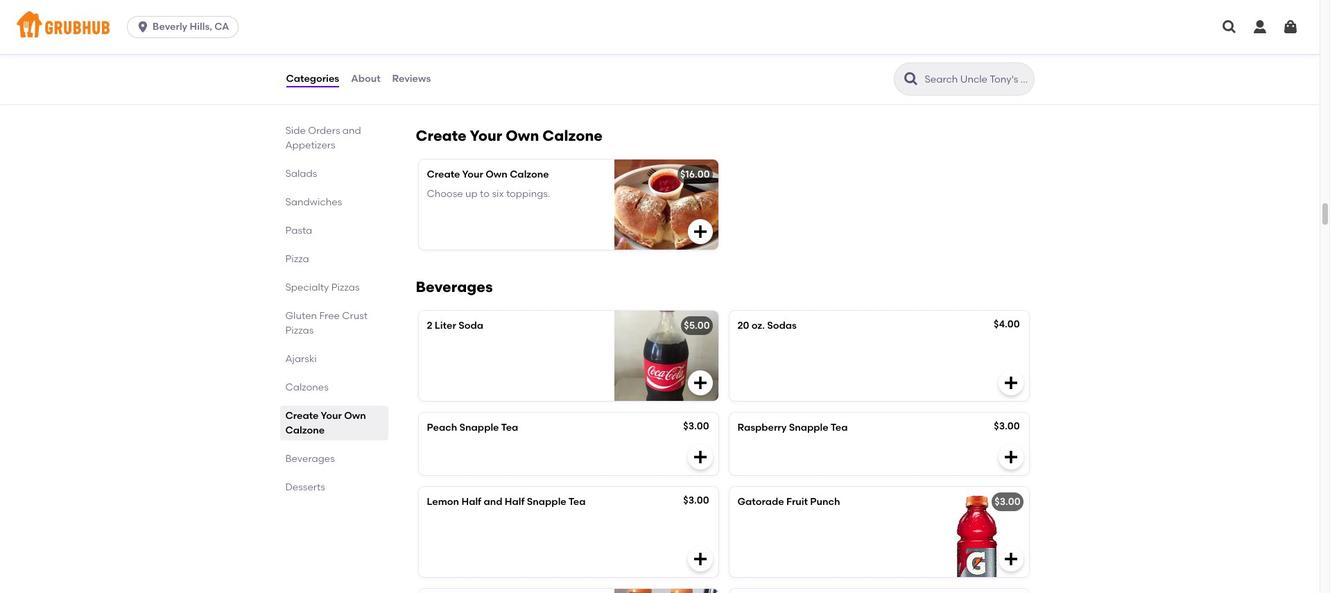 Task type: locate. For each thing, give the bounding box(es) containing it.
beef.
[[568, 65, 591, 77]]

$3.00 for raspberry snapple tea
[[994, 420, 1020, 432]]

1 horizontal spatial beverages
[[416, 278, 493, 296]]

gatorade orange image
[[925, 589, 1029, 593]]

1 horizontal spatial half
[[505, 496, 525, 508]]

and up canadian
[[499, 37, 518, 49]]

1 vertical spatial your
[[462, 169, 483, 180]]

1 horizontal spatial snapple
[[527, 496, 567, 508]]

and inside monterey jack and mozzarella cheese, salami, canadian bacon, pepperoni, sausage, linguica, beef.
[[499, 37, 518, 49]]

2 horizontal spatial tea
[[831, 422, 848, 434]]

$4.00
[[994, 318, 1020, 330]]

appetizers
[[285, 139, 335, 151]]

ajarski
[[285, 353, 317, 365]]

and inside side orders and appetizers
[[343, 125, 361, 137]]

lemon half and half snapple tea
[[427, 496, 586, 508]]

pizzas up crust
[[331, 282, 360, 293]]

and right lemon at the left bottom
[[484, 496, 503, 508]]

beverages up 2 liter soda
[[416, 278, 493, 296]]

calzone
[[543, 127, 603, 144], [510, 169, 549, 180], [285, 425, 325, 436]]

0 horizontal spatial beverages
[[285, 453, 335, 465]]

and for jack
[[499, 37, 518, 49]]

1 vertical spatial create
[[427, 169, 460, 180]]

peach snapple tea
[[427, 422, 518, 434]]

create
[[416, 127, 467, 144], [427, 169, 460, 180], [285, 410, 319, 422]]

search icon image
[[903, 71, 920, 87]]

1 vertical spatial and
[[343, 125, 361, 137]]

2 horizontal spatial snapple
[[789, 422, 829, 434]]

sodas
[[767, 320, 797, 332]]

your up to
[[470, 127, 502, 144]]

cheese,
[[427, 51, 463, 63]]

raspberry
[[738, 422, 787, 434]]

pizzas inside gluten free crust pizzas
[[285, 325, 314, 336]]

tea for peach snapple tea
[[501, 422, 518, 434]]

0 vertical spatial create
[[416, 127, 467, 144]]

punch
[[811, 496, 841, 508]]

0 horizontal spatial snapple
[[460, 422, 499, 434]]

pizzas down "gluten"
[[285, 325, 314, 336]]

gluten
[[285, 310, 317, 322]]

calzones
[[285, 382, 329, 393]]

svg image
[[1252, 19, 1269, 35], [136, 20, 150, 34], [692, 223, 709, 240], [1003, 375, 1019, 391]]

choose
[[427, 188, 463, 200]]

beverly
[[153, 21, 187, 33]]

sausage,
[[481, 65, 523, 77]]

gatorade lemon lime image
[[614, 589, 718, 593]]

reviews button
[[392, 54, 432, 104]]

crust
[[342, 310, 368, 322]]

main navigation navigation
[[0, 0, 1320, 54]]

beverages
[[416, 278, 493, 296], [285, 453, 335, 465]]

gluten free crust pizzas
[[285, 310, 368, 336]]

1 vertical spatial pizzas
[[285, 325, 314, 336]]

side
[[285, 125, 306, 137]]

create your own calzone down calzones
[[285, 410, 366, 436]]

2 vertical spatial create
[[285, 410, 319, 422]]

0 horizontal spatial half
[[462, 496, 482, 508]]

1 vertical spatial create your own calzone
[[427, 169, 549, 180]]

linguica,
[[525, 65, 565, 77]]

beverages up desserts
[[285, 453, 335, 465]]

pizzas
[[331, 282, 360, 293], [285, 325, 314, 336]]

2 vertical spatial your
[[321, 410, 342, 422]]

2 vertical spatial create your own calzone
[[285, 410, 366, 436]]

tea
[[501, 422, 518, 434], [831, 422, 848, 434], [569, 496, 586, 508]]

categories
[[286, 73, 339, 85]]

create your own calzone up choose up to six toppings. at the left
[[427, 169, 549, 180]]

create your own calzone image
[[614, 160, 718, 250]]

lemon
[[427, 496, 459, 508]]

and right orders
[[343, 125, 361, 137]]

half
[[462, 496, 482, 508], [505, 496, 525, 508]]

calzone down "beef."
[[543, 127, 603, 144]]

calzone up the 'toppings.'
[[510, 169, 549, 180]]

orders
[[308, 125, 340, 137]]

own
[[506, 127, 539, 144], [486, 169, 508, 180], [344, 410, 366, 422]]

0 vertical spatial pizzas
[[331, 282, 360, 293]]

$3.00 for peach snapple tea
[[684, 420, 709, 432]]

reviews
[[392, 73, 431, 85]]

svg image for peach snapple tea
[[692, 449, 709, 465]]

20 oz. sodas
[[738, 320, 797, 332]]

specialty pizzas
[[285, 282, 360, 293]]

beverly hills, ca
[[153, 21, 229, 33]]

and
[[499, 37, 518, 49], [343, 125, 361, 137], [484, 496, 503, 508]]

0 horizontal spatial tea
[[501, 422, 518, 434]]

your down calzones
[[321, 410, 342, 422]]

0 vertical spatial and
[[499, 37, 518, 49]]

1 vertical spatial calzone
[[510, 169, 549, 180]]

$3.00
[[684, 420, 709, 432], [994, 420, 1020, 432], [684, 495, 709, 506], [995, 496, 1021, 508]]

create your own calzone
[[416, 127, 603, 144], [427, 169, 549, 180], [285, 410, 366, 436]]

your up up
[[462, 169, 483, 180]]

salads
[[285, 168, 317, 180]]

0 vertical spatial beverages
[[416, 278, 493, 296]]

2 vertical spatial calzone
[[285, 425, 325, 436]]

monterey jack and mozzarella cheese, salami, canadian bacon, pepperoni, sausage, linguica, beef.
[[427, 37, 591, 77]]

create your own calzone up six
[[416, 127, 603, 144]]

soda
[[459, 320, 484, 332]]

svg image
[[1222, 19, 1238, 35], [1283, 19, 1299, 35], [692, 375, 709, 391], [692, 449, 709, 465], [1003, 449, 1019, 465], [692, 551, 709, 567], [1003, 551, 1019, 567]]

calzone down calzones
[[285, 425, 325, 436]]

1 horizontal spatial pizzas
[[331, 282, 360, 293]]

raspberry snapple tea
[[738, 422, 848, 434]]

2 vertical spatial and
[[484, 496, 503, 508]]

snapple
[[460, 422, 499, 434], [789, 422, 829, 434], [527, 496, 567, 508]]

0 horizontal spatial pizzas
[[285, 325, 314, 336]]

gatorade fruit punch image
[[925, 487, 1029, 577]]

snapple for peach
[[460, 422, 499, 434]]

side orders and appetizers
[[285, 125, 361, 151]]

canadian
[[502, 51, 547, 63]]

1 vertical spatial beverages
[[285, 453, 335, 465]]

20
[[738, 320, 750, 332]]

your
[[470, 127, 502, 144], [462, 169, 483, 180], [321, 410, 342, 422]]

up
[[466, 188, 478, 200]]



Task type: describe. For each thing, give the bounding box(es) containing it.
about button
[[350, 54, 381, 104]]

ca
[[215, 21, 229, 33]]

svg image inside beverly hills, ca button
[[136, 20, 150, 34]]

svg image for raspberry snapple tea
[[1003, 449, 1019, 465]]

2
[[427, 320, 433, 332]]

0 vertical spatial your
[[470, 127, 502, 144]]

Search Uncle Tony's Pizzeria search field
[[924, 73, 1030, 86]]

your inside "create your own calzone"
[[321, 410, 342, 422]]

and for orders
[[343, 125, 361, 137]]

calzone inside "create your own calzone"
[[285, 425, 325, 436]]

2 liter soda image
[[614, 311, 718, 401]]

gatorade fruit punch
[[738, 496, 841, 508]]

specialty
[[285, 282, 329, 293]]

$16.00
[[681, 169, 710, 180]]

svg image for gatorade fruit punch
[[1003, 551, 1019, 567]]

create inside "create your own calzone"
[[285, 410, 319, 422]]

monterey
[[427, 37, 471, 49]]

$5.00
[[684, 320, 710, 332]]

hills,
[[190, 21, 212, 33]]

0 vertical spatial calzone
[[543, 127, 603, 144]]

pizza
[[285, 253, 309, 265]]

pepperoni,
[[427, 65, 478, 77]]

six
[[492, 188, 504, 200]]

1 vertical spatial own
[[486, 169, 508, 180]]

meat calzone image
[[614, 8, 718, 98]]

0 vertical spatial create your own calzone
[[416, 127, 603, 144]]

svg image for 2 liter soda
[[692, 375, 709, 391]]

mozzarella
[[520, 37, 571, 49]]

oz.
[[752, 320, 765, 332]]

svg image for lemon half and half snapple tea
[[692, 551, 709, 567]]

bacon,
[[550, 51, 583, 63]]

free
[[319, 310, 340, 322]]

beverly hills, ca button
[[127, 16, 244, 38]]

0 vertical spatial own
[[506, 127, 539, 144]]

pasta
[[285, 225, 312, 237]]

1 half from the left
[[462, 496, 482, 508]]

2 vertical spatial own
[[344, 410, 366, 422]]

2 half from the left
[[505, 496, 525, 508]]

tea for raspberry snapple tea
[[831, 422, 848, 434]]

choose up to six toppings.
[[427, 188, 550, 200]]

peach
[[427, 422, 457, 434]]

1 horizontal spatial tea
[[569, 496, 586, 508]]

desserts
[[285, 481, 325, 493]]

toppings.
[[506, 188, 550, 200]]

fruit
[[787, 496, 808, 508]]

gatorade
[[738, 496, 784, 508]]

about
[[351, 73, 381, 85]]

liter
[[435, 320, 456, 332]]

salami,
[[466, 51, 499, 63]]

snapple for raspberry
[[789, 422, 829, 434]]

categories button
[[285, 54, 340, 104]]

monterey jack and mozzarella cheese, salami, canadian bacon, pepperoni, sausage, linguica, beef. button
[[419, 8, 718, 98]]

sandwiches
[[285, 196, 342, 208]]

to
[[480, 188, 490, 200]]

2 liter soda
[[427, 320, 484, 332]]

and for half
[[484, 496, 503, 508]]

jack
[[474, 37, 497, 49]]

$3.00 for lemon half and half snapple tea
[[684, 495, 709, 506]]



Task type: vqa. For each thing, say whether or not it's contained in the screenshot.
$2.00
no



